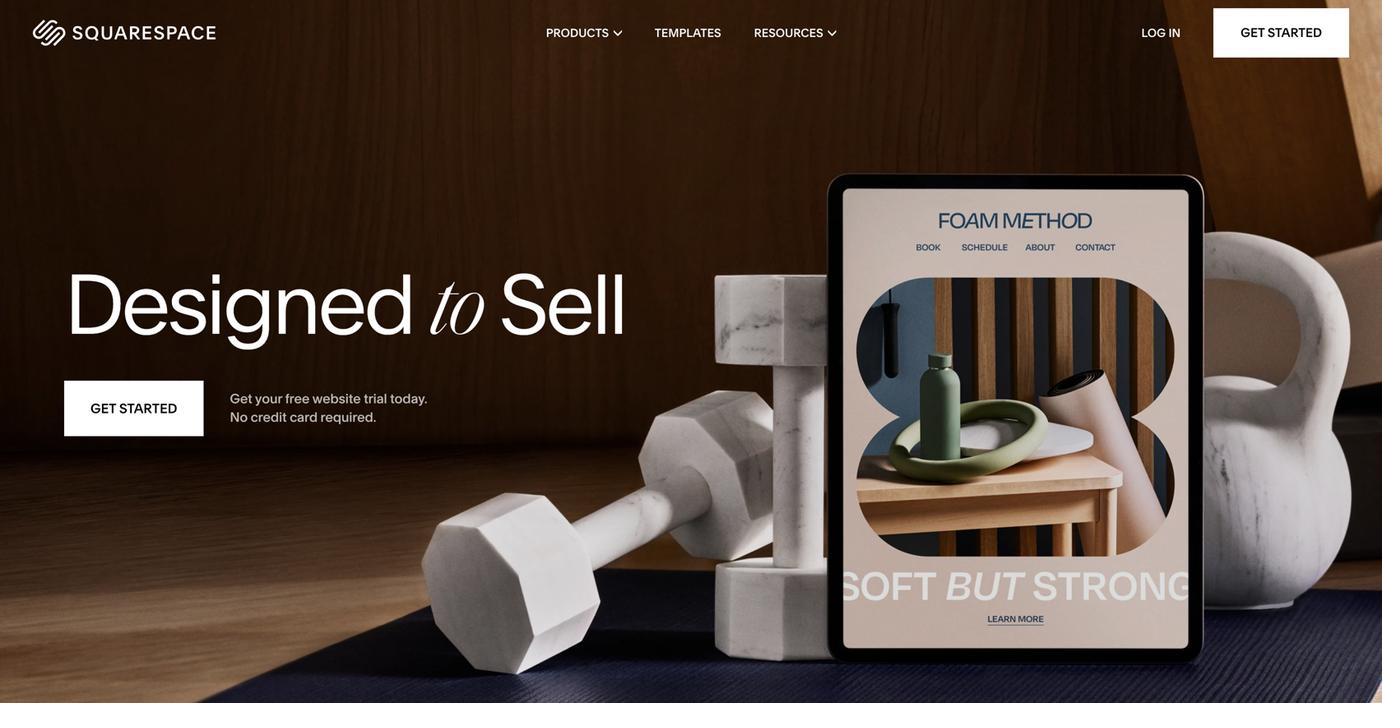 Task type: locate. For each thing, give the bounding box(es) containing it.
0 horizontal spatial get
[[91, 400, 116, 417]]

0 vertical spatial started
[[1268, 25, 1322, 40]]

get started
[[1241, 25, 1322, 40], [91, 400, 177, 417]]

sell
[[499, 254, 625, 355]]

squarespace logo link
[[33, 20, 296, 46]]

templates
[[655, 26, 721, 40]]

1 horizontal spatial get started
[[1241, 25, 1322, 40]]

get your free website trial today. no credit card required.
[[230, 391, 427, 425]]

started
[[1268, 25, 1322, 40], [119, 400, 177, 417]]

0 horizontal spatial get started link
[[64, 381, 204, 436]]

designed
[[64, 254, 413, 355]]

squarespace logo image
[[33, 20, 216, 46]]

resources button
[[754, 0, 836, 66]]

get started link
[[1214, 8, 1349, 58], [64, 381, 204, 436]]

log             in
[[1142, 26, 1181, 40]]

get
[[1241, 25, 1265, 40], [230, 391, 252, 407], [91, 400, 116, 417]]

credit
[[251, 409, 287, 425]]

0 horizontal spatial get started
[[91, 400, 177, 417]]

0 vertical spatial get started link
[[1214, 8, 1349, 58]]

website
[[312, 391, 361, 407]]

trial
[[364, 391, 387, 407]]

1 horizontal spatial get
[[230, 391, 252, 407]]

0 horizontal spatial started
[[119, 400, 177, 417]]

1 vertical spatial started
[[119, 400, 177, 417]]

2 horizontal spatial get
[[1241, 25, 1265, 40]]

free
[[285, 391, 310, 407]]

1 horizontal spatial get started link
[[1214, 8, 1349, 58]]

0 vertical spatial get started
[[1241, 25, 1322, 40]]

resources
[[754, 26, 823, 40]]

in
[[1169, 26, 1181, 40]]

1 vertical spatial get started
[[91, 400, 177, 417]]

started for bottom get started link
[[119, 400, 177, 417]]

1 horizontal spatial started
[[1268, 25, 1322, 40]]

to
[[430, 272, 482, 354]]

get started for right get started link
[[1241, 25, 1322, 40]]



Task type: vqa. For each thing, say whether or not it's contained in the screenshot.
second THE PREVIEW from the right
no



Task type: describe. For each thing, give the bounding box(es) containing it.
get started for bottom get started link
[[91, 400, 177, 417]]

your
[[255, 391, 282, 407]]

log             in link
[[1142, 26, 1181, 40]]

designed to sell
[[64, 254, 625, 355]]

required.
[[320, 409, 376, 425]]

1 vertical spatial get started link
[[64, 381, 204, 436]]

templates link
[[655, 0, 721, 66]]

no
[[230, 409, 248, 425]]

products
[[546, 26, 609, 40]]

log
[[1142, 26, 1166, 40]]

card
[[290, 409, 318, 425]]

started for right get started link
[[1268, 25, 1322, 40]]

get inside "get your free website trial today. no credit card required."
[[230, 391, 252, 407]]

products button
[[546, 0, 622, 66]]

today.
[[390, 391, 427, 407]]



